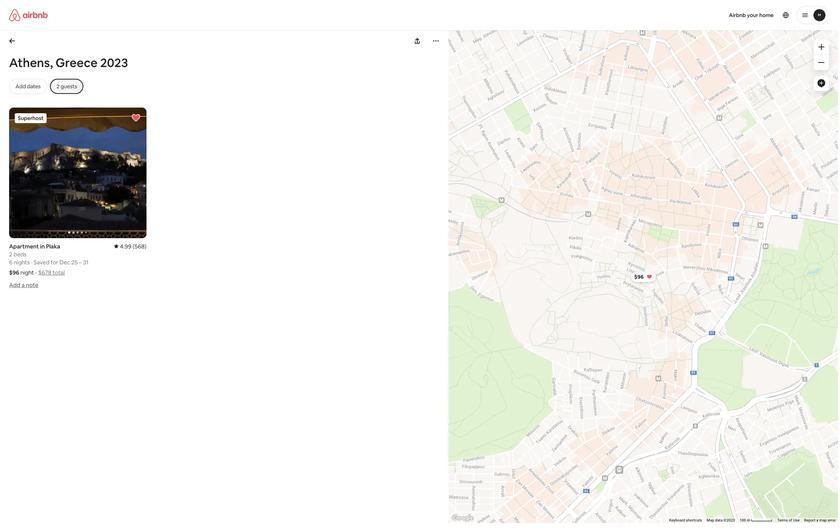Task type: vqa. For each thing, say whether or not it's contained in the screenshot.
$678 total button
yes



Task type: describe. For each thing, give the bounding box(es) containing it.
6
[[9, 259, 12, 266]]

100 m button
[[738, 518, 776, 523]]

athens,
[[9, 55, 53, 70]]

add a place to the map image
[[817, 79, 826, 88]]

2 guests
[[57, 83, 77, 90]]

google map
including 1 saved stay. region
[[383, 0, 839, 523]]

greece
[[56, 55, 98, 70]]

add a note
[[9, 281, 38, 289]]

$96 inside $96 button
[[634, 273, 644, 280]]

map
[[820, 518, 827, 523]]

athens, greece 2023
[[9, 55, 128, 70]]

error
[[828, 518, 836, 523]]

keyboard shortcuts button
[[670, 518, 703, 523]]

report a map error
[[805, 518, 836, 523]]

4.99 out of 5 average rating,  568 reviews image
[[114, 243, 147, 250]]

dec
[[60, 259, 70, 266]]

report
[[805, 518, 816, 523]]

remove from wishlist: apartment in plaka image
[[131, 113, 140, 122]]

airbnb
[[729, 12, 746, 19]]

2023
[[100, 55, 128, 70]]

terms of use link
[[778, 518, 800, 523]]

$678 total button
[[38, 269, 65, 276]]

add for add a note
[[9, 281, 20, 289]]

your
[[748, 12, 759, 19]]

31
[[83, 259, 89, 266]]

plaka
[[46, 243, 60, 250]]

add a note button
[[9, 281, 38, 289]]

terms
[[778, 518, 788, 523]]

use
[[794, 518, 800, 523]]

a for report
[[817, 518, 819, 523]]

100 m
[[740, 518, 752, 523]]

2 inside apartment in plaka 2 beds 6 nights · saved for dec 25 – 31 $96 night · $678 total
[[9, 251, 12, 258]]

2 inside dropdown button
[[57, 83, 60, 90]]

home
[[760, 12, 774, 19]]

(568)
[[133, 243, 147, 250]]

shortcuts
[[687, 518, 703, 523]]

dates
[[27, 83, 41, 90]]

$96 button
[[631, 272, 657, 282]]

keyboard
[[670, 518, 686, 523]]



Task type: locate. For each thing, give the bounding box(es) containing it.
1 horizontal spatial ·
[[35, 269, 37, 276]]

terms of use
[[778, 518, 800, 523]]

data
[[716, 518, 723, 523]]

0 vertical spatial ·
[[31, 259, 32, 266]]

$678
[[38, 269, 51, 276]]

0 horizontal spatial $96
[[9, 269, 19, 276]]

add for add dates
[[16, 83, 26, 90]]

add dates
[[16, 83, 41, 90]]

4.99 (568)
[[120, 243, 147, 250]]

0 horizontal spatial a
[[22, 281, 25, 289]]

0 vertical spatial add
[[16, 83, 26, 90]]

4.99
[[120, 243, 131, 250]]

apartment in plaka 2 beds 6 nights · saved for dec 25 – 31 $96 night · $678 total
[[9, 243, 89, 276]]

in
[[40, 243, 45, 250]]

profile element
[[428, 0, 830, 30]]

nights
[[14, 259, 30, 266]]

2
[[57, 83, 60, 90], [9, 251, 12, 258]]

0 horizontal spatial 2
[[9, 251, 12, 258]]

a for add
[[22, 281, 25, 289]]

$96
[[9, 269, 19, 276], [634, 273, 644, 280]]

map data ©2023
[[707, 518, 736, 523]]

–
[[79, 259, 82, 266]]

for
[[51, 259, 58, 266]]

· left $678
[[35, 269, 37, 276]]

airbnb your home
[[729, 12, 774, 19]]

0 vertical spatial 2
[[57, 83, 60, 90]]

add dates button
[[9, 79, 47, 94]]

keyboard shortcuts
[[670, 518, 703, 523]]

total
[[53, 269, 65, 276]]

map
[[707, 518, 715, 523]]

beds
[[14, 251, 27, 258]]

1 horizontal spatial a
[[817, 518, 819, 523]]

·
[[31, 259, 32, 266], [35, 269, 37, 276]]

add left dates in the top left of the page
[[16, 83, 26, 90]]

saved
[[34, 259, 49, 266]]

1 vertical spatial ·
[[35, 269, 37, 276]]

1 horizontal spatial 2
[[57, 83, 60, 90]]

0 vertical spatial a
[[22, 281, 25, 289]]

zoom in image
[[819, 44, 825, 50]]

add left note
[[9, 281, 20, 289]]

add
[[16, 83, 26, 90], [9, 281, 20, 289]]

m
[[747, 518, 751, 523]]

2 up 6
[[9, 251, 12, 258]]

©2023
[[724, 518, 736, 523]]

0 horizontal spatial ·
[[31, 259, 32, 266]]

guests
[[61, 83, 77, 90]]

a left note
[[22, 281, 25, 289]]

report a map error link
[[805, 518, 836, 523]]

a left map
[[817, 518, 819, 523]]

zoom out image
[[819, 59, 825, 66]]

1 horizontal spatial $96
[[634, 273, 644, 280]]

1 vertical spatial 2
[[9, 251, 12, 258]]

· left saved
[[31, 259, 32, 266]]

airbnb your home link
[[725, 7, 779, 23]]

apartment
[[9, 243, 39, 250]]

group
[[9, 108, 147, 238]]

1 vertical spatial add
[[9, 281, 20, 289]]

note
[[26, 281, 38, 289]]

2 left guests
[[57, 83, 60, 90]]

$96 inside apartment in plaka 2 beds 6 nights · saved for dec 25 – 31 $96 night · $678 total
[[9, 269, 19, 276]]

google image
[[451, 513, 476, 523]]

night
[[20, 269, 34, 276]]

add inside dropdown button
[[16, 83, 26, 90]]

100
[[740, 518, 746, 523]]

a
[[22, 281, 25, 289], [817, 518, 819, 523]]

2 guests button
[[50, 79, 84, 94]]

of
[[789, 518, 793, 523]]

25
[[71, 259, 78, 266]]

1 vertical spatial a
[[817, 518, 819, 523]]



